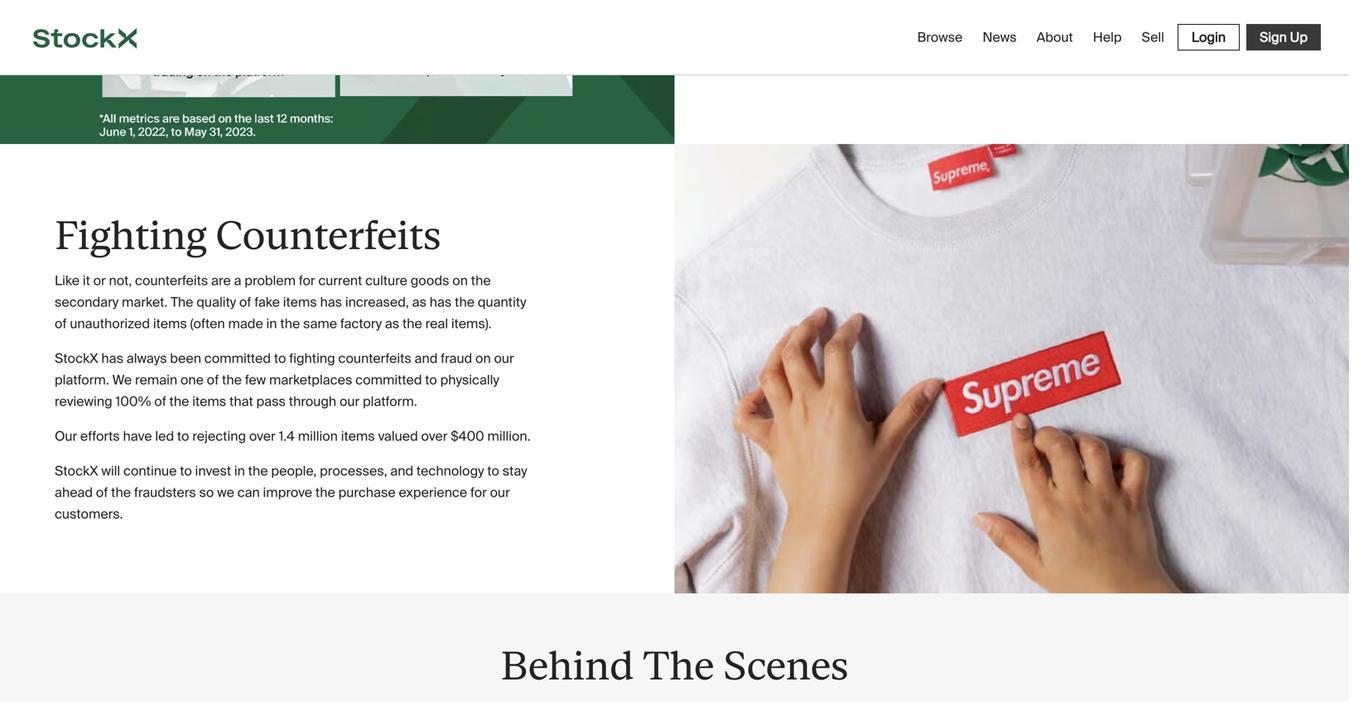 Task type: describe. For each thing, give the bounding box(es) containing it.
always
[[127, 350, 167, 368]]

to left invest
[[180, 463, 192, 480]]

in inside like it or not, counterfeits are a problem for current culture goods on the secondary market. the quality of fake items has increased, as has the quantity of unauthorized items (often made in the same factory as the real items).
[[266, 315, 277, 333]]

same
[[303, 315, 337, 333]]

made
[[228, 315, 263, 333]]

for inside like it or not, counterfeits are a problem for current culture goods on the secondary market. the quality of fake items has increased, as has the quantity of unauthorized items (often made in the same factory as the real items).
[[299, 272, 315, 290]]

about
[[1037, 29, 1074, 46]]

factory
[[340, 315, 382, 333]]

fraud
[[441, 350, 472, 368]]

of inside will continue to invest in the people, processes, and technology to stay ahead of the fraudsters so we can improve the purchase experience for our customers.
[[96, 484, 108, 502]]

quantity
[[478, 294, 527, 311]]

quality
[[197, 294, 236, 311]]

the down one
[[169, 393, 189, 411]]

(often
[[190, 315, 225, 333]]

of down "secondary"
[[55, 315, 67, 333]]

0 horizontal spatial committed
[[204, 350, 271, 368]]

0 vertical spatial our
[[494, 350, 514, 368]]

on inside like it or not, counterfeits are a problem for current culture goods on the secondary market. the quality of fake items has increased, as has the quantity of unauthorized items (often made in the same factory as the real items).
[[453, 272, 468, 290]]

to left physically
[[425, 372, 437, 389]]

goods
[[411, 272, 449, 290]]

of up the made
[[239, 294, 251, 311]]

stockx for has always been committed to fighting counterfeits and fraud on our platform. we remain one of the few marketplaces committed to physically reviewing 100% of the items that pass through our platform.
[[55, 350, 98, 368]]

through
[[289, 393, 337, 411]]

secondary
[[55, 294, 119, 311]]

not,
[[109, 272, 132, 290]]

market.
[[122, 294, 168, 311]]

our inside will continue to invest in the people, processes, and technology to stay ahead of the fraudsters so we can improve the purchase experience for our customers.
[[490, 484, 510, 502]]

been
[[170, 350, 201, 368]]

continue
[[123, 463, 177, 480]]

scenes
[[723, 644, 849, 689]]

current
[[318, 272, 362, 290]]

2 over from the left
[[421, 428, 448, 446]]

of right one
[[207, 372, 219, 389]]

news link
[[976, 22, 1024, 53]]

we
[[217, 484, 234, 502]]

real
[[426, 315, 448, 333]]

fake
[[255, 294, 280, 311]]

to left the fighting
[[274, 350, 286, 368]]

have
[[123, 428, 152, 446]]

problem
[[245, 272, 296, 290]]

to right the led
[[177, 428, 189, 446]]

1 vertical spatial as
[[385, 315, 399, 333]]

the up quantity
[[471, 272, 491, 290]]

the left the same
[[280, 315, 300, 333]]

stockx for will continue to invest in the people, processes, and technology to stay ahead of the fraudsters so we can improve the purchase experience for our customers.
[[55, 463, 98, 480]]

like
[[55, 272, 80, 290]]

technology
[[417, 463, 484, 480]]

rejecting
[[192, 428, 246, 446]]

2 horizontal spatial has
[[430, 294, 452, 311]]

physically
[[440, 372, 499, 389]]

processes,
[[320, 463, 387, 480]]

counterfeits inside has always been committed to fighting counterfeits and fraud on our platform. we remain one of the few marketplaces committed to physically reviewing 100% of the items that pass through our platform.
[[338, 350, 412, 368]]

has inside has always been committed to fighting counterfeits and fraud on our platform. we remain one of the few marketplaces committed to physically reviewing 100% of the items that pass through our platform.
[[101, 350, 123, 368]]

customers.
[[55, 506, 123, 523]]

stockx logo image
[[33, 28, 137, 49]]

items inside has always been committed to fighting counterfeits and fraud on our platform. we remain one of the few marketplaces committed to physically reviewing 100% of the items that pass through our platform.
[[192, 393, 226, 411]]

ahead
[[55, 484, 93, 502]]

marketplaces
[[269, 372, 352, 389]]

can
[[237, 484, 260, 502]]

fighting
[[55, 213, 207, 258]]

of down remain
[[154, 393, 166, 411]]

browse link
[[911, 22, 970, 53]]

improve
[[263, 484, 312, 502]]

the inside like it or not, counterfeits are a problem for current culture goods on the secondary market. the quality of fake items has increased, as has the quantity of unauthorized items (often made in the same factory as the real items).
[[171, 294, 193, 311]]

few
[[245, 372, 266, 389]]

1 vertical spatial platform.
[[363, 393, 417, 411]]

unauthorized
[[70, 315, 150, 333]]

sell link
[[1136, 22, 1171, 53]]

1 vertical spatial committed
[[356, 372, 422, 389]]

the left real
[[403, 315, 422, 333]]

a
[[234, 272, 242, 290]]

items down the market.
[[153, 315, 187, 333]]

one
[[181, 372, 204, 389]]

about link
[[1030, 22, 1080, 53]]

1 horizontal spatial the
[[643, 644, 714, 689]]

0 horizontal spatial platform.
[[55, 372, 109, 389]]



Task type: vqa. For each thing, say whether or not it's contained in the screenshot.
Black
no



Task type: locate. For each thing, give the bounding box(es) containing it.
1 horizontal spatial platform.
[[363, 393, 417, 411]]

0 horizontal spatial over
[[249, 428, 276, 446]]

counterfeits up the market.
[[135, 272, 208, 290]]

1 vertical spatial the
[[643, 644, 714, 689]]

0 vertical spatial the
[[171, 294, 193, 311]]

stockx logo link
[[0, 0, 170, 75]]

for down technology at bottom
[[471, 484, 487, 502]]

1 horizontal spatial counterfeits
[[338, 350, 412, 368]]

of down will
[[96, 484, 108, 502]]

help
[[1093, 29, 1122, 46]]

help link
[[1087, 22, 1129, 53]]

2 stockx from the top
[[55, 463, 98, 480]]

in up can
[[234, 463, 245, 480]]

has up real
[[430, 294, 452, 311]]

it
[[83, 272, 90, 290]]

items up processes,
[[341, 428, 375, 446]]

increased,
[[345, 294, 409, 311]]

and down valued
[[390, 463, 414, 480]]

0 horizontal spatial has
[[101, 350, 123, 368]]

the
[[471, 272, 491, 290], [455, 294, 475, 311], [280, 315, 300, 333], [403, 315, 422, 333], [222, 372, 242, 389], [169, 393, 189, 411], [248, 463, 268, 480], [111, 484, 131, 502], [316, 484, 335, 502]]

our right through
[[340, 393, 360, 411]]

0 horizontal spatial counterfeits
[[135, 272, 208, 290]]

experience
[[399, 484, 467, 502]]

in
[[266, 315, 277, 333], [234, 463, 245, 480]]

for
[[299, 272, 315, 290], [471, 484, 487, 502]]

counterfeits down factory
[[338, 350, 412, 368]]

the up items).
[[455, 294, 475, 311]]

counterfeits inside like it or not, counterfeits are a problem for current culture goods on the secondary market. the quality of fake items has increased, as has the quantity of unauthorized items (often made in the same factory as the real items).
[[135, 272, 208, 290]]

$400
[[451, 428, 484, 446]]

will
[[101, 463, 120, 480]]

fraudsters
[[134, 484, 196, 502]]

up
[[1291, 29, 1308, 46]]

remain
[[135, 372, 177, 389]]

platform. up reviewing
[[55, 372, 109, 389]]

login
[[1192, 29, 1226, 46]]

0 vertical spatial platform.
[[55, 372, 109, 389]]

items up the same
[[283, 294, 317, 311]]

of
[[239, 294, 251, 311], [55, 315, 67, 333], [207, 372, 219, 389], [154, 393, 166, 411], [96, 484, 108, 502]]

purchase
[[339, 484, 396, 502]]

1 horizontal spatial committed
[[356, 372, 422, 389]]

on
[[453, 272, 468, 290], [476, 350, 491, 368]]

the up that at the left bottom
[[222, 372, 242, 389]]

to
[[274, 350, 286, 368], [425, 372, 437, 389], [177, 428, 189, 446], [180, 463, 192, 480], [488, 463, 500, 480]]

items).
[[451, 315, 492, 333]]

invest
[[195, 463, 231, 480]]

100%
[[116, 393, 151, 411]]

1 vertical spatial in
[[234, 463, 245, 480]]

1 horizontal spatial for
[[471, 484, 487, 502]]

0 vertical spatial stockx
[[55, 350, 98, 368]]

0 vertical spatial counterfeits
[[135, 272, 208, 290]]

1 vertical spatial on
[[476, 350, 491, 368]]

our up physically
[[494, 350, 514, 368]]

million
[[298, 428, 338, 446]]

0 horizontal spatial in
[[234, 463, 245, 480]]

sign up
[[1260, 29, 1308, 46]]

behind
[[501, 644, 634, 689]]

1 vertical spatial counterfeits
[[338, 350, 412, 368]]

like it or not, counterfeits are a problem for current culture goods on the secondary market. the quality of fake items has increased, as has the quantity of unauthorized items (often made in the same factory as the real items).
[[55, 272, 527, 333]]

0 vertical spatial in
[[266, 315, 277, 333]]

sign
[[1260, 29, 1287, 46]]

0 horizontal spatial as
[[385, 315, 399, 333]]

the up can
[[248, 463, 268, 480]]

0 vertical spatial on
[[453, 272, 468, 290]]

1 vertical spatial stockx
[[55, 463, 98, 480]]

reviewing
[[55, 393, 112, 411]]

0 horizontal spatial for
[[299, 272, 315, 290]]

led
[[155, 428, 174, 446]]

over left 1.4
[[249, 428, 276, 446]]

that
[[229, 393, 253, 411]]

on inside has always been committed to fighting counterfeits and fraud on our platform. we remain one of the few marketplaces committed to physically reviewing 100% of the items that pass through our platform.
[[476, 350, 491, 368]]

1 stockx from the top
[[55, 350, 98, 368]]

will continue to invest in the people, processes, and technology to stay ahead of the fraudsters so we can improve the purchase experience for our customers.
[[55, 463, 528, 523]]

behind the scenes
[[501, 644, 849, 689]]

news
[[983, 29, 1017, 46]]

in down fake
[[266, 315, 277, 333]]

sell
[[1142, 29, 1165, 46]]

1 horizontal spatial in
[[266, 315, 277, 333]]

stockx up ahead
[[55, 463, 98, 480]]

as
[[412, 294, 427, 311], [385, 315, 399, 333]]

on right goods
[[453, 272, 468, 290]]

1 vertical spatial our
[[340, 393, 360, 411]]

for inside will continue to invest in the people, processes, and technology to stay ahead of the fraudsters so we can improve the purchase experience for our customers.
[[471, 484, 487, 502]]

and inside has always been committed to fighting counterfeits and fraud on our platform. we remain one of the few marketplaces committed to physically reviewing 100% of the items that pass through our platform.
[[415, 350, 438, 368]]

culture
[[365, 272, 408, 290]]

we
[[112, 372, 132, 389]]

1 vertical spatial for
[[471, 484, 487, 502]]

million.
[[488, 428, 531, 446]]

to left stay
[[488, 463, 500, 480]]

over
[[249, 428, 276, 446], [421, 428, 448, 446]]

fighting
[[289, 350, 335, 368]]

are
[[211, 272, 231, 290]]

has down "current"
[[320, 294, 342, 311]]

the down processes,
[[316, 484, 335, 502]]

0 horizontal spatial the
[[171, 294, 193, 311]]

has always been committed to fighting counterfeits and fraud on our platform. we remain one of the few marketplaces committed to physically reviewing 100% of the items that pass through our platform.
[[55, 350, 514, 411]]

1 vertical spatial and
[[390, 463, 414, 480]]

counterfeits
[[216, 213, 441, 258]]

our
[[55, 428, 77, 446]]

so
[[199, 484, 214, 502]]

committed up valued
[[356, 372, 422, 389]]

stockx
[[55, 350, 98, 368], [55, 463, 98, 480]]

1 horizontal spatial as
[[412, 294, 427, 311]]

browse
[[918, 29, 963, 46]]

our down stay
[[490, 484, 510, 502]]

committed up the few
[[204, 350, 271, 368]]

and
[[415, 350, 438, 368], [390, 463, 414, 480]]

0 vertical spatial for
[[299, 272, 315, 290]]

as down increased,
[[385, 315, 399, 333]]

has
[[320, 294, 342, 311], [430, 294, 452, 311], [101, 350, 123, 368]]

valued
[[378, 428, 418, 446]]

1.4
[[279, 428, 295, 446]]

our efforts have led to rejecting over 1.4 million items valued over $400 million.
[[55, 428, 531, 446]]

0 vertical spatial and
[[415, 350, 438, 368]]

platform. up valued
[[363, 393, 417, 411]]

the
[[171, 294, 193, 311], [643, 644, 714, 689]]

0 vertical spatial committed
[[204, 350, 271, 368]]

for left "current"
[[299, 272, 315, 290]]

the down will
[[111, 484, 131, 502]]

platform.
[[55, 372, 109, 389], [363, 393, 417, 411]]

as down goods
[[412, 294, 427, 311]]

on up physically
[[476, 350, 491, 368]]

1 horizontal spatial has
[[320, 294, 342, 311]]

people,
[[271, 463, 317, 480]]

1 horizontal spatial and
[[415, 350, 438, 368]]

or
[[93, 272, 106, 290]]

over left $400
[[421, 428, 448, 446]]

0 horizontal spatial and
[[390, 463, 414, 480]]

committed
[[204, 350, 271, 368], [356, 372, 422, 389]]

2 vertical spatial our
[[490, 484, 510, 502]]

efforts
[[80, 428, 120, 446]]

sign up link
[[1247, 24, 1322, 51]]

1 horizontal spatial over
[[421, 428, 448, 446]]

and left fraud
[[415, 350, 438, 368]]

0 horizontal spatial on
[[453, 272, 468, 290]]

0 vertical spatial as
[[412, 294, 427, 311]]

1 over from the left
[[249, 428, 276, 446]]

has up we
[[101, 350, 123, 368]]

and inside will continue to invest in the people, processes, and technology to stay ahead of the fraudsters so we can improve the purchase experience for our customers.
[[390, 463, 414, 480]]

fighting counterfeits
[[55, 213, 441, 258]]

in inside will continue to invest in the people, processes, and technology to stay ahead of the fraudsters so we can improve the purchase experience for our customers.
[[234, 463, 245, 480]]

login link
[[1178, 24, 1240, 51]]

pass
[[256, 393, 286, 411]]

counterfeits
[[135, 272, 208, 290], [338, 350, 412, 368]]

items
[[283, 294, 317, 311], [153, 315, 187, 333], [192, 393, 226, 411], [341, 428, 375, 446]]

items down one
[[192, 393, 226, 411]]

stockx up reviewing
[[55, 350, 98, 368]]

1 horizontal spatial on
[[476, 350, 491, 368]]

stay
[[503, 463, 528, 480]]

our
[[494, 350, 514, 368], [340, 393, 360, 411], [490, 484, 510, 502]]



